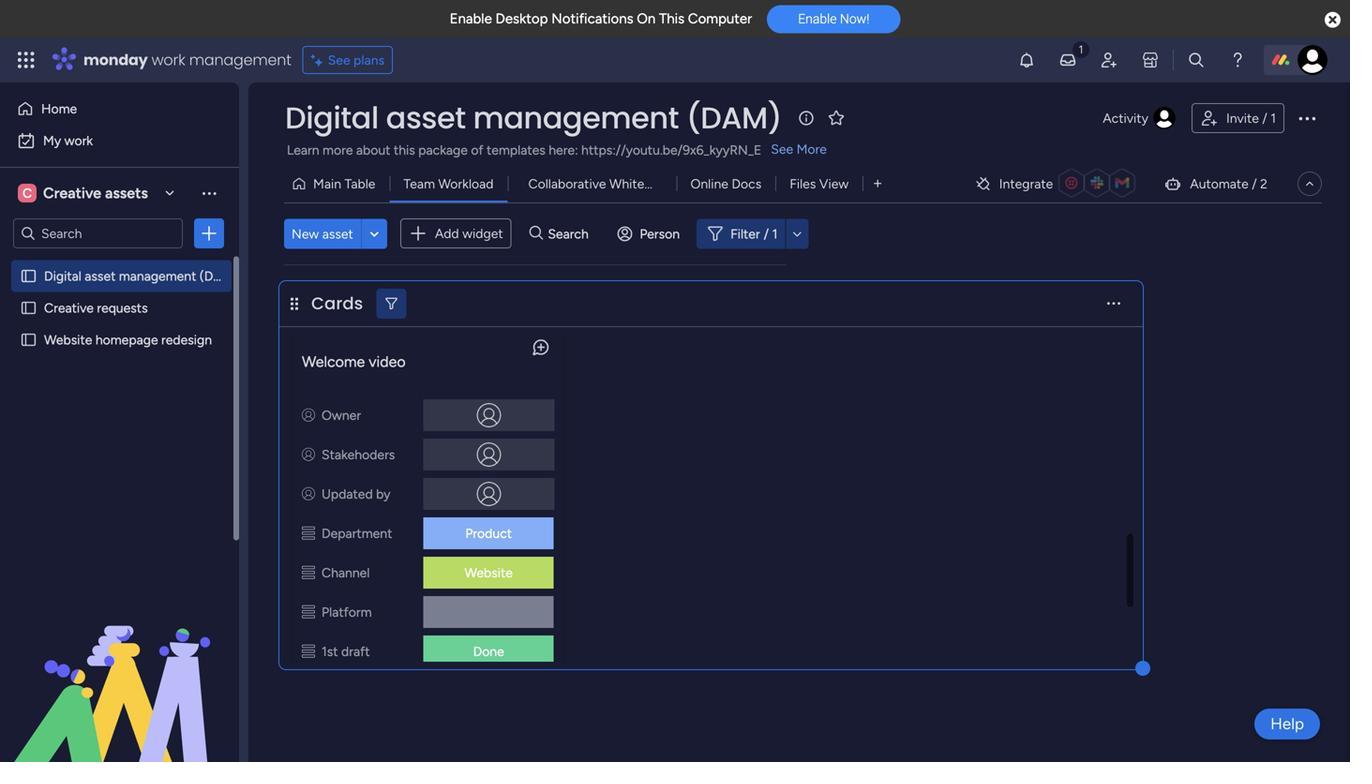 Task type: vqa. For each thing, say whether or not it's contained in the screenshot.
W6   5 - 11
no



Task type: describe. For each thing, give the bounding box(es) containing it.
see plans button
[[303, 46, 393, 74]]

main table button
[[284, 169, 390, 199]]

cards
[[311, 292, 363, 316]]

asset inside button
[[322, 226, 353, 242]]

monday work management
[[83, 49, 291, 70]]

collaborative whiteboard button
[[508, 169, 679, 199]]

home link
[[11, 94, 228, 124]]

enable desktop notifications on this computer
[[450, 10, 752, 27]]

help image
[[1228, 51, 1247, 69]]

management inside list box
[[119, 268, 196, 284]]

select product image
[[17, 51, 36, 69]]

automate
[[1190, 176, 1249, 192]]

welcome
[[302, 353, 365, 371]]

add
[[435, 225, 459, 241]]

v2 status outline image for 1st draft
[[302, 644, 315, 660]]

dapulse person column image for stakehoders
[[302, 447, 315, 463]]

more
[[323, 142, 353, 158]]

https://youtu.be/9x6_kyyrn_e
[[581, 142, 762, 158]]

filter
[[731, 226, 760, 242]]

department
[[322, 526, 392, 541]]

work for my
[[64, 133, 93, 149]]

of
[[471, 142, 483, 158]]

desktop
[[496, 10, 548, 27]]

work for monday
[[151, 49, 185, 70]]

1 for invite / 1
[[1271, 110, 1276, 126]]

channel
[[322, 565, 370, 581]]

on
[[637, 10, 656, 27]]

main
[[313, 176, 341, 192]]

creative assets
[[43, 184, 148, 202]]

home
[[41, 101, 77, 117]]

package
[[418, 142, 468, 158]]

help button
[[1255, 709, 1320, 740]]

invite
[[1226, 110, 1259, 126]]

see inside learn more about this package of templates here: https://youtu.be/9x6_kyyrn_e see more
[[771, 141, 793, 157]]

files view
[[790, 176, 849, 192]]

0 horizontal spatial options image
[[200, 224, 218, 243]]

assets
[[105, 184, 148, 202]]

dapulse drag handle 3 image
[[291, 297, 298, 311]]

updated by
[[322, 486, 390, 502]]

asset inside list box
[[85, 268, 116, 284]]

website for website
[[465, 565, 513, 581]]

collapse board header image
[[1302, 176, 1317, 191]]

filter / 1
[[731, 226, 778, 242]]

integrate
[[999, 176, 1053, 192]]

invite / 1 button
[[1192, 103, 1285, 133]]

homepage
[[95, 332, 158, 348]]

person button
[[610, 219, 691, 249]]

c
[[22, 185, 32, 201]]

update feed image
[[1059, 51, 1077, 69]]

public board image for digital asset management (dam)
[[20, 267, 38, 285]]

Search field
[[543, 221, 599, 247]]

see plans
[[328, 52, 385, 68]]

collaborative whiteboard
[[528, 176, 679, 192]]

online docs button
[[676, 169, 776, 199]]

add widget button
[[400, 218, 512, 248]]

done
[[473, 644, 504, 660]]

team workload button
[[390, 169, 508, 199]]

my work option
[[11, 126, 228, 156]]

learn
[[287, 142, 319, 158]]

notifications image
[[1017, 51, 1036, 69]]

digital asset management (dam) inside list box
[[44, 268, 238, 284]]

invite / 1
[[1226, 110, 1276, 126]]

0 vertical spatial options image
[[1296, 107, 1318, 129]]

enable now! button
[[767, 5, 900, 33]]

creative for creative assets
[[43, 184, 101, 202]]

here:
[[549, 142, 578, 158]]

website for website homepage redesign
[[44, 332, 92, 348]]

1st
[[322, 644, 338, 660]]

learn more about this package of templates here: https://youtu.be/9x6_kyyrn_e see more
[[287, 141, 827, 158]]

v2 status outline image for channel
[[302, 565, 315, 581]]

/ for invite
[[1262, 110, 1267, 126]]

platform
[[322, 604, 372, 620]]

person
[[640, 226, 680, 242]]

v2 status outline image for department
[[302, 526, 315, 541]]

this
[[659, 10, 685, 27]]

/ for filter
[[764, 226, 769, 242]]

1st draft
[[322, 644, 370, 660]]

integrate button
[[967, 164, 1149, 203]]

requests
[[97, 300, 148, 316]]

now!
[[840, 11, 870, 26]]

view
[[819, 176, 849, 192]]

v2 search image
[[529, 223, 543, 244]]

templates
[[487, 142, 545, 158]]

collaborative
[[528, 176, 606, 192]]

(dam) inside list box
[[200, 268, 238, 284]]

public board image for creative requests
[[20, 299, 38, 317]]

see more link
[[769, 140, 829, 158]]



Task type: locate. For each thing, give the bounding box(es) containing it.
activity button
[[1095, 103, 1184, 133]]

creative for creative requests
[[44, 300, 94, 316]]

1 vertical spatial management
[[473, 97, 679, 139]]

1 horizontal spatial digital
[[285, 97, 379, 139]]

options image right invite / 1 on the top right of page
[[1296, 107, 1318, 129]]

management
[[189, 49, 291, 70], [473, 97, 679, 139], [119, 268, 196, 284]]

widget
[[462, 225, 503, 241]]

0 horizontal spatial work
[[64, 133, 93, 149]]

invite members image
[[1100, 51, 1119, 69]]

creative
[[43, 184, 101, 202], [44, 300, 94, 316]]

welcome video
[[302, 353, 406, 371]]

public board image
[[20, 267, 38, 285], [20, 299, 38, 317]]

workspace options image
[[200, 184, 218, 202]]

0 horizontal spatial asset
[[85, 268, 116, 284]]

enable for enable desktop notifications on this computer
[[450, 10, 492, 27]]

0 horizontal spatial 1
[[772, 226, 778, 242]]

1 vertical spatial (dam)
[[200, 268, 238, 284]]

v2 status outline image down dapulse person column image
[[302, 526, 315, 541]]

2 horizontal spatial asset
[[386, 97, 466, 139]]

team
[[404, 176, 435, 192]]

1 vertical spatial creative
[[44, 300, 94, 316]]

0 vertical spatial work
[[151, 49, 185, 70]]

1 horizontal spatial options image
[[1296, 107, 1318, 129]]

v2 status outline image left 1st
[[302, 644, 315, 660]]

search everything image
[[1187, 51, 1206, 69]]

main table
[[313, 176, 375, 192]]

option
[[0, 259, 239, 263]]

1 vertical spatial see
[[771, 141, 793, 157]]

0 vertical spatial public board image
[[20, 267, 38, 285]]

see inside button
[[328, 52, 350, 68]]

v2 status outline image left platform
[[302, 604, 315, 620]]

1 vertical spatial 1
[[772, 226, 778, 242]]

work right monday
[[151, 49, 185, 70]]

see left more
[[771, 141, 793, 157]]

1 vertical spatial v2 status outline image
[[302, 565, 315, 581]]

(dam)
[[686, 97, 782, 139], [200, 268, 238, 284]]

monday marketplace image
[[1141, 51, 1160, 69]]

online docs
[[691, 176, 762, 192]]

table
[[345, 176, 375, 192]]

my
[[43, 133, 61, 149]]

0 horizontal spatial digital asset management (dam)
[[44, 268, 238, 284]]

about
[[356, 142, 390, 158]]

1 horizontal spatial digital asset management (dam)
[[285, 97, 782, 139]]

1 inside button
[[1271, 110, 1276, 126]]

Cards field
[[307, 292, 368, 316]]

see
[[328, 52, 350, 68], [771, 141, 793, 157]]

see left plans
[[328, 52, 350, 68]]

(dam) up the redesign
[[200, 268, 238, 284]]

video
[[369, 353, 406, 371]]

digital
[[285, 97, 379, 139], [44, 268, 81, 284]]

2 vertical spatial asset
[[85, 268, 116, 284]]

0 vertical spatial management
[[189, 49, 291, 70]]

0 vertical spatial dapulse person column image
[[302, 407, 315, 423]]

asset up creative requests
[[85, 268, 116, 284]]

work right my at the left top
[[64, 133, 93, 149]]

website right public board image
[[44, 332, 92, 348]]

dapulse close image
[[1325, 11, 1341, 30]]

angle down image
[[370, 227, 379, 241]]

1 horizontal spatial enable
[[798, 11, 837, 26]]

1 image
[[1073, 38, 1090, 60]]

2 vertical spatial management
[[119, 268, 196, 284]]

1 horizontal spatial asset
[[322, 226, 353, 242]]

(dam) up online docs button
[[686, 97, 782, 139]]

dapulse person column image up dapulse person column image
[[302, 447, 315, 463]]

1 vertical spatial public board image
[[20, 299, 38, 317]]

digital asset management (dam) up "templates"
[[285, 97, 782, 139]]

1 v2 status outline image from the top
[[302, 526, 315, 541]]

2 public board image from the top
[[20, 299, 38, 317]]

notifications
[[551, 10, 633, 27]]

owner
[[322, 407, 361, 423]]

creative inside workspace selection element
[[43, 184, 101, 202]]

public board image
[[20, 331, 38, 349]]

1 horizontal spatial 1
[[1271, 110, 1276, 126]]

v2 status outline image
[[302, 604, 315, 620], [302, 644, 315, 660]]

0 vertical spatial creative
[[43, 184, 101, 202]]

creative right "workspace" image
[[43, 184, 101, 202]]

0 vertical spatial website
[[44, 332, 92, 348]]

creative requests
[[44, 300, 148, 316]]

team workload
[[404, 176, 494, 192]]

/ right filter
[[764, 226, 769, 242]]

automate / 2
[[1190, 176, 1268, 192]]

docs
[[732, 176, 762, 192]]

1 vertical spatial digital asset management (dam)
[[44, 268, 238, 284]]

john smith image
[[1298, 45, 1328, 75]]

computer
[[688, 10, 752, 27]]

1 right invite
[[1271, 110, 1276, 126]]

enable inside button
[[798, 11, 837, 26]]

2 v2 status outline image from the top
[[302, 565, 315, 581]]

list box containing digital asset management (dam)
[[0, 256, 239, 609]]

product
[[465, 526, 512, 541]]

1 vertical spatial /
[[1252, 176, 1257, 192]]

0 horizontal spatial (dam)
[[200, 268, 238, 284]]

v2 status outline image left channel
[[302, 565, 315, 581]]

enable left the desktop
[[450, 10, 492, 27]]

1 vertical spatial website
[[465, 565, 513, 581]]

show board description image
[[795, 109, 818, 128]]

files view button
[[776, 169, 863, 199]]

1 vertical spatial asset
[[322, 226, 353, 242]]

0 horizontal spatial digital
[[44, 268, 81, 284]]

0 vertical spatial (dam)
[[686, 97, 782, 139]]

redesign
[[161, 332, 212, 348]]

new asset
[[292, 226, 353, 242]]

help
[[1271, 714, 1304, 734]]

website
[[44, 332, 92, 348], [465, 565, 513, 581]]

by
[[376, 486, 390, 502]]

website homepage redesign
[[44, 332, 212, 348]]

enable now!
[[798, 11, 870, 26]]

0 vertical spatial 1
[[1271, 110, 1276, 126]]

/ left the 2
[[1252, 176, 1257, 192]]

add widget
[[435, 225, 503, 241]]

1 vertical spatial dapulse person column image
[[302, 447, 315, 463]]

/
[[1262, 110, 1267, 126], [1252, 176, 1257, 192], [764, 226, 769, 242]]

digital up 'more' on the top
[[285, 97, 379, 139]]

digital asset management (dam)
[[285, 97, 782, 139], [44, 268, 238, 284]]

asset right new
[[322, 226, 353, 242]]

workload
[[438, 176, 494, 192]]

1 horizontal spatial work
[[151, 49, 185, 70]]

0 vertical spatial see
[[328, 52, 350, 68]]

work
[[151, 49, 185, 70], [64, 133, 93, 149]]

2 vertical spatial /
[[764, 226, 769, 242]]

0 vertical spatial /
[[1262, 110, 1267, 126]]

asset up package at top
[[386, 97, 466, 139]]

more dots image
[[1107, 297, 1120, 311]]

2 enable from the left
[[798, 11, 837, 26]]

lottie animation image
[[0, 573, 239, 762]]

0 vertical spatial digital
[[285, 97, 379, 139]]

1 horizontal spatial /
[[1252, 176, 1257, 192]]

/ inside invite / 1 button
[[1262, 110, 1267, 126]]

asset
[[386, 97, 466, 139], [322, 226, 353, 242], [85, 268, 116, 284]]

more
[[797, 141, 827, 157]]

list box
[[0, 256, 239, 609]]

dapulse person column image for owner
[[302, 407, 315, 423]]

online
[[691, 176, 728, 192]]

1 horizontal spatial (dam)
[[686, 97, 782, 139]]

add view image
[[874, 177, 882, 191]]

digital up creative requests
[[44, 268, 81, 284]]

updated
[[322, 486, 373, 502]]

1 horizontal spatial see
[[771, 141, 793, 157]]

0 vertical spatial asset
[[386, 97, 466, 139]]

Search in workspace field
[[39, 223, 157, 244]]

1 for filter / 1
[[772, 226, 778, 242]]

/ for automate
[[1252, 176, 1257, 192]]

draft
[[341, 644, 370, 660]]

new
[[292, 226, 319, 242]]

1 v2 status outline image from the top
[[302, 604, 315, 620]]

plans
[[354, 52, 385, 68]]

/ right invite
[[1262, 110, 1267, 126]]

activity
[[1103, 110, 1149, 126]]

1 enable from the left
[[450, 10, 492, 27]]

digital asset management (dam) up requests
[[44, 268, 238, 284]]

dapulse person column image left owner
[[302, 407, 315, 423]]

workspace selection element
[[18, 182, 151, 204]]

new asset button
[[284, 219, 361, 249]]

1 vertical spatial options image
[[200, 224, 218, 243]]

website down product
[[465, 565, 513, 581]]

files
[[790, 176, 816, 192]]

1 dapulse person column image from the top
[[302, 407, 315, 423]]

1 left the arrow down image
[[772, 226, 778, 242]]

creative left requests
[[44, 300, 94, 316]]

0 horizontal spatial /
[[764, 226, 769, 242]]

2 v2 status outline image from the top
[[302, 644, 315, 660]]

lottie animation element
[[0, 573, 239, 762]]

options image down workspace options icon
[[200, 224, 218, 243]]

v2 status outline image for platform
[[302, 604, 315, 620]]

dapulse person column image
[[302, 407, 315, 423], [302, 447, 315, 463]]

enable for enable now!
[[798, 11, 837, 26]]

my work link
[[11, 126, 228, 156]]

0 vertical spatial v2 status outline image
[[302, 604, 315, 620]]

digital inside list box
[[44, 268, 81, 284]]

monday
[[83, 49, 148, 70]]

0 horizontal spatial see
[[328, 52, 350, 68]]

website inside list box
[[44, 332, 92, 348]]

my work
[[43, 133, 93, 149]]

1 vertical spatial work
[[64, 133, 93, 149]]

arrow down image
[[786, 222, 809, 245]]

0 horizontal spatial website
[[44, 332, 92, 348]]

1 horizontal spatial website
[[465, 565, 513, 581]]

0 horizontal spatial enable
[[450, 10, 492, 27]]

add to favorites image
[[827, 108, 846, 127]]

0 vertical spatial digital asset management (dam)
[[285, 97, 782, 139]]

options image
[[1296, 107, 1318, 129], [200, 224, 218, 243]]

creative inside list box
[[44, 300, 94, 316]]

2
[[1260, 176, 1268, 192]]

enable left now!
[[798, 11, 837, 26]]

work inside option
[[64, 133, 93, 149]]

2 dapulse person column image from the top
[[302, 447, 315, 463]]

1 public board image from the top
[[20, 267, 38, 285]]

this
[[394, 142, 415, 158]]

workspace image
[[18, 183, 37, 203]]

0 vertical spatial v2 status outline image
[[302, 526, 315, 541]]

2 horizontal spatial /
[[1262, 110, 1267, 126]]

1 vertical spatial digital
[[44, 268, 81, 284]]

stakehoders
[[322, 447, 395, 463]]

whiteboard
[[609, 176, 679, 192]]

home option
[[11, 94, 228, 124]]

v2 status outline image
[[302, 526, 315, 541], [302, 565, 315, 581]]

1 vertical spatial v2 status outline image
[[302, 644, 315, 660]]

Digital asset management (DAM) field
[[280, 97, 787, 139]]

dapulse person column image
[[302, 486, 315, 502]]



